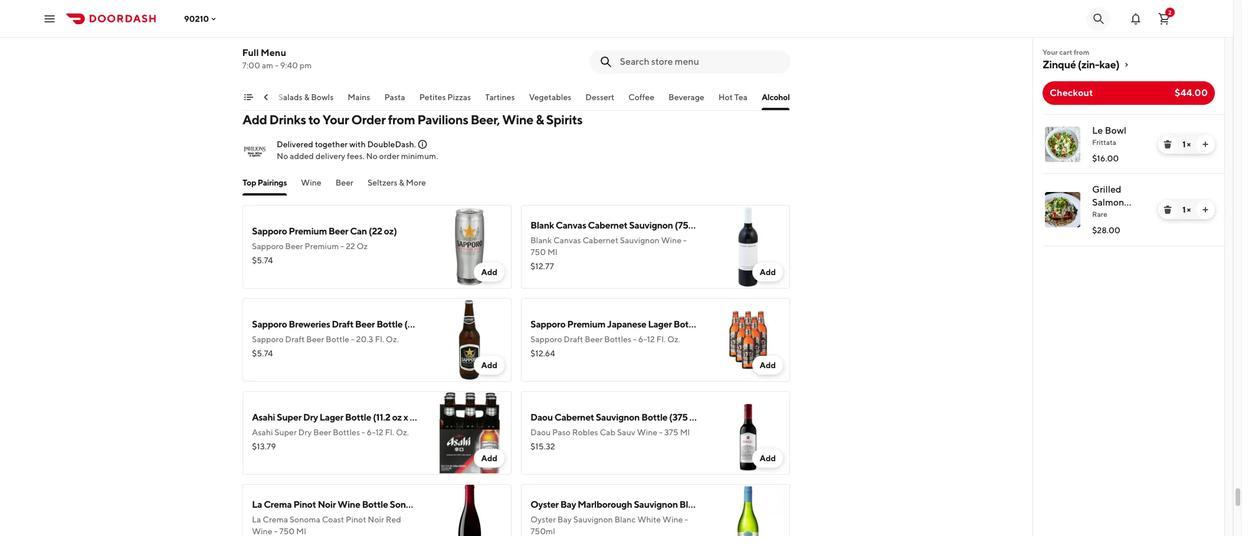 Task type: vqa. For each thing, say whether or not it's contained in the screenshot.
Beans,
no



Task type: locate. For each thing, give the bounding box(es) containing it.
0 vertical spatial la
[[252, 500, 262, 511]]

1 vertical spatial oz)
[[428, 319, 441, 330]]

from
[[1074, 48, 1089, 57], [388, 112, 415, 127]]

am
[[262, 61, 274, 70]]

premium for sapporo premium beer can (22 oz)
[[289, 226, 327, 237]]

1 horizontal spatial noir
[[368, 516, 384, 525]]

your
[[1043, 48, 1058, 57], [323, 112, 349, 127]]

1 vertical spatial blanc
[[615, 516, 636, 525]]

remove item from cart image left add one to cart icon
[[1163, 205, 1172, 215]]

0 vertical spatial 1
[[1182, 140, 1186, 149]]

no
[[277, 152, 288, 161], [366, 152, 378, 161]]

ct) right (12
[[744, 319, 755, 330]]

12
[[647, 335, 655, 345], [376, 428, 383, 438]]

menu
[[261, 47, 286, 58]]

blanc left white
[[615, 516, 636, 525]]

& left the bowls
[[304, 93, 310, 102]]

draft inside sapporo premium japanese lager bottles (12 oz x 6 ct) sapporo draft beer bottles - 6-12 fl. oz. $12.64
[[564, 335, 583, 345]]

1 horizontal spatial no
[[366, 152, 378, 161]]

2 × from the top
[[1187, 205, 1191, 215]]

6 right '(11.2'
[[410, 412, 415, 424]]

top pairings
[[243, 178, 287, 188]]

1 vertical spatial asahi
[[252, 428, 273, 438]]

bottle inside daou cabernet sauvignon bottle (375 ml) daou paso robles cab sauv wine - 375 ml $15.32
[[641, 412, 668, 424]]

1 horizontal spatial fl.
[[385, 428, 394, 438]]

bottle up 375
[[641, 412, 668, 424]]

1 vertical spatial pinot
[[346, 516, 366, 525]]

2 horizontal spatial bottles
[[674, 319, 704, 330]]

noir
[[318, 500, 336, 511], [368, 516, 384, 525]]

add for blank canvas cabernet sauvignon (750 ml)
[[760, 268, 776, 277]]

0 vertical spatial ×
[[1187, 140, 1191, 149]]

0 vertical spatial bay
[[560, 500, 576, 511]]

750 inside blank canvas cabernet sauvignon (750 ml) blank canvas cabernet sauvignon wine - 750 ml $12.77
[[530, 248, 546, 257]]

- inside la crema pinot noir wine bottle sonoma coast (750 ml) la crema sonoma coast pinot noir red wine - 750 ml
[[274, 528, 278, 537]]

0 vertical spatial 12
[[647, 335, 655, 345]]

1 for grilled salmon plate (gf)
[[1182, 205, 1186, 215]]

- inside daou cabernet sauvignon bottle (375 ml) daou paso robles cab sauv wine - 375 ml $15.32
[[659, 428, 663, 438]]

premium left the japanese at bottom
[[567, 319, 605, 330]]

bottle up red
[[362, 500, 388, 511]]

icon image
[[243, 138, 267, 163]]

add for sapporo premium japanese lager bottles (12 oz x 6 ct)
[[760, 361, 776, 371]]

0 vertical spatial noir
[[318, 500, 336, 511]]

fl.
[[375, 335, 384, 345], [656, 335, 666, 345], [385, 428, 394, 438]]

1 horizontal spatial oz)
[[428, 319, 441, 330]]

1 vertical spatial &
[[536, 112, 544, 127]]

1 horizontal spatial oz
[[719, 319, 729, 330]]

daou cabernet sauvignon bottle (375 ml) daou paso robles cab sauv wine - 375 ml $15.32
[[530, 412, 703, 452]]

2 $5.74 from the top
[[252, 349, 273, 359]]

1 horizontal spatial ml
[[548, 248, 557, 257]]

blanc
[[679, 500, 703, 511], [615, 516, 636, 525]]

0 horizontal spatial lager
[[320, 412, 343, 424]]

$12.64
[[530, 349, 555, 359]]

0 horizontal spatial 6-
[[367, 428, 376, 438]]

0 vertical spatial &
[[304, 93, 310, 102]]

(11.2
[[373, 412, 390, 424]]

1 vertical spatial daou
[[530, 428, 551, 438]]

ml inside la crema pinot noir wine bottle sonoma coast (750 ml) la crema sonoma coast pinot noir red wine - 750 ml
[[296, 528, 306, 537]]

oyster
[[530, 500, 559, 511], [530, 516, 556, 525]]

oz for (12
[[719, 319, 729, 330]]

breweries
[[289, 319, 330, 330]]

petites pizzas
[[420, 93, 471, 102]]

remove item from cart image left add one to cart image
[[1163, 140, 1172, 149]]

vegetables
[[529, 93, 572, 102]]

kae)
[[1099, 58, 1120, 71]]

0 horizontal spatial oz)
[[384, 226, 397, 237]]

1 × left add one to cart icon
[[1182, 205, 1191, 215]]

1 × from the top
[[1187, 140, 1191, 149]]

2 asahi from the top
[[252, 428, 273, 438]]

0 vertical spatial oz
[[719, 319, 729, 330]]

sauvignon inside daou cabernet sauvignon bottle (375 ml) daou paso robles cab sauv wine - 375 ml $15.32
[[596, 412, 640, 424]]

bay
[[560, 500, 576, 511], [558, 516, 572, 525]]

1 vertical spatial from
[[388, 112, 415, 127]]

- inside sapporo breweries draft beer bottle (20.3 oz) sapporo draft beer bottle - 20.3 fl. oz. $5.74
[[351, 335, 354, 345]]

0 vertical spatial daou
[[530, 412, 553, 424]]

1 vertical spatial oz
[[392, 412, 402, 424]]

add for sapporo breweries draft beer bottle (20.3 oz)
[[481, 361, 497, 371]]

0 vertical spatial sonoma
[[390, 500, 424, 511]]

1 × left add one to cart image
[[1182, 140, 1191, 149]]

7:00
[[243, 61, 260, 70]]

fees.
[[347, 152, 365, 161]]

1 vertical spatial ct)
[[417, 412, 428, 424]]

delivered together with doubledash.
[[277, 140, 416, 149]]

dry
[[303, 412, 318, 424], [298, 428, 312, 438]]

blanc left oyster bay marlborough sauvignon blanc (750 ml) image on the bottom right of page
[[679, 500, 703, 511]]

x inside asahi super dry lager bottle (11.2 oz x 6 ct) asahi super dry beer bottles - 6-12 fl. oz. $13.79
[[403, 412, 408, 424]]

6-
[[638, 335, 647, 345], [367, 428, 376, 438]]

2 daou from the top
[[530, 428, 551, 438]]

pm
[[300, 61, 312, 70]]

0 horizontal spatial your
[[323, 112, 349, 127]]

daou cabernet sauvignon bottle (375 ml) image
[[706, 392, 790, 476]]

lager left '(11.2'
[[320, 412, 343, 424]]

0 vertical spatial 750
[[530, 248, 546, 257]]

petites pizzas button
[[420, 91, 471, 110]]

wine
[[502, 112, 533, 127], [301, 178, 321, 188], [661, 236, 682, 245], [637, 428, 657, 438], [338, 500, 360, 511], [663, 516, 683, 525], [252, 528, 272, 537]]

1 vertical spatial x
[[403, 412, 408, 424]]

oz right (12
[[719, 319, 729, 330]]

6 right (12
[[737, 319, 742, 330]]

ct) inside sapporo premium japanese lager bottles (12 oz x 6 ct) sapporo draft beer bottles - 6-12 fl. oz. $12.64
[[744, 319, 755, 330]]

sauvignon
[[629, 220, 673, 231], [620, 236, 660, 245], [596, 412, 640, 424], [634, 500, 678, 511], [573, 516, 613, 525]]

- inside asahi super dry lager bottle (11.2 oz x 6 ct) asahi super dry beer bottles - 6-12 fl. oz. $13.79
[[362, 428, 365, 438]]

vegetables button
[[529, 91, 572, 110]]

ml) inside la crema pinot noir wine bottle sonoma coast (750 ml) la crema sonoma coast pinot noir red wine - 750 ml
[[473, 500, 487, 511]]

1 horizontal spatial 750
[[530, 248, 546, 257]]

2 vertical spatial cabernet
[[555, 412, 594, 424]]

top
[[243, 178, 256, 188]]

together
[[315, 140, 348, 149]]

add for asahi super dry lager bottle (11.2 oz x 6 ct)
[[481, 454, 497, 464]]

1 horizontal spatial 12
[[647, 335, 655, 345]]

ml) inside blank canvas cabernet sauvignon (750 ml) blank canvas cabernet sauvignon wine - 750 ml $12.77
[[696, 220, 710, 231]]

delivery
[[315, 152, 345, 161]]

(750
[[675, 220, 695, 231], [452, 500, 472, 511], [705, 500, 725, 511]]

1 daou from the top
[[530, 412, 553, 424]]

1 horizontal spatial &
[[399, 178, 404, 188]]

premium
[[289, 226, 327, 237], [305, 242, 339, 251], [567, 319, 605, 330]]

90210
[[184, 14, 209, 23]]

(750 inside la crema pinot noir wine bottle sonoma coast (750 ml) la crema sonoma coast pinot noir red wine - 750 ml
[[452, 500, 472, 511]]

alcohol
[[762, 93, 790, 102]]

1
[[1182, 140, 1186, 149], [1182, 205, 1186, 215]]

ct) right '(11.2'
[[417, 412, 428, 424]]

add button for daou cabernet sauvignon bottle (375 ml)
[[753, 450, 783, 469]]

open menu image
[[42, 12, 57, 26]]

from up zinqué (zin-kae)
[[1074, 48, 1089, 57]]

pasta button
[[385, 91, 405, 110]]

doubledash.
[[367, 140, 416, 149]]

oz) right (20.3
[[428, 319, 441, 330]]

6
[[737, 319, 742, 330], [410, 412, 415, 424]]

daou up paso
[[530, 412, 553, 424]]

tea
[[735, 93, 748, 102]]

1 vertical spatial la
[[252, 516, 261, 525]]

oz) right (22
[[384, 226, 397, 237]]

1 horizontal spatial blanc
[[679, 500, 703, 511]]

x inside sapporo premium japanese lager bottles (12 oz x 6 ct) sapporo draft beer bottles - 6-12 fl. oz. $12.64
[[730, 319, 735, 330]]

1 vertical spatial remove item from cart image
[[1163, 205, 1172, 215]]

0 vertical spatial blank
[[530, 220, 554, 231]]

0 vertical spatial your
[[1043, 48, 1058, 57]]

add one to cart image
[[1201, 140, 1210, 149]]

ml inside blank canvas cabernet sauvignon (750 ml) blank canvas cabernet sauvignon wine - 750 ml $12.77
[[548, 248, 557, 257]]

2 1 × from the top
[[1182, 205, 1191, 215]]

bottle inside la crema pinot noir wine bottle sonoma coast (750 ml) la crema sonoma coast pinot noir red wine - 750 ml
[[362, 500, 388, 511]]

0 horizontal spatial fl.
[[375, 335, 384, 345]]

2 vertical spatial ml
[[296, 528, 306, 537]]

beer inside sapporo premium japanese lager bottles (12 oz x 6 ct) sapporo draft beer bottles - 6-12 fl. oz. $12.64
[[585, 335, 603, 345]]

oz)
[[384, 226, 397, 237], [428, 319, 441, 330]]

1 horizontal spatial bottles
[[604, 335, 631, 345]]

1 left add one to cart icon
[[1182, 205, 1186, 215]]

1 vertical spatial 6
[[410, 412, 415, 424]]

1 vertical spatial 750
[[279, 528, 295, 537]]

2 items, open order cart image
[[1157, 12, 1171, 26]]

0 vertical spatial premium
[[289, 226, 327, 237]]

0 vertical spatial ml
[[548, 248, 557, 257]]

1 horizontal spatial coast
[[426, 500, 450, 511]]

ct) for asahi super dry lager bottle (11.2 oz x 6 ct)
[[417, 412, 428, 424]]

sapporo
[[252, 226, 287, 237], [252, 242, 284, 251], [252, 319, 287, 330], [530, 319, 566, 330], [252, 335, 284, 345], [530, 335, 562, 345]]

premium inside sapporo premium japanese lager bottles (12 oz x 6 ct) sapporo draft beer bottles - 6-12 fl. oz. $12.64
[[567, 319, 605, 330]]

0 vertical spatial 1 ×
[[1182, 140, 1191, 149]]

no right the fees.
[[366, 152, 378, 161]]

1 horizontal spatial 6
[[737, 319, 742, 330]]

0 vertical spatial crema
[[264, 500, 292, 511]]

0 vertical spatial $5.74
[[252, 256, 273, 266]]

-
[[275, 61, 279, 70], [683, 236, 687, 245], [341, 242, 344, 251], [351, 335, 354, 345], [633, 335, 637, 345], [362, 428, 365, 438], [659, 428, 663, 438], [685, 516, 688, 525], [274, 528, 278, 537]]

oz
[[719, 319, 729, 330], [392, 412, 402, 424]]

1 1 from the top
[[1182, 140, 1186, 149]]

0 horizontal spatial (750
[[452, 500, 472, 511]]

oyster bay marlborough sauvignon blanc (750 ml) image
[[706, 485, 790, 537]]

6- down the japanese at bottom
[[638, 335, 647, 345]]

0 vertical spatial remove item from cart image
[[1163, 140, 1172, 149]]

ct) inside asahi super dry lager bottle (11.2 oz x 6 ct) asahi super dry beer bottles - 6-12 fl. oz. $13.79
[[417, 412, 428, 424]]

coast
[[426, 500, 450, 511], [322, 516, 344, 525]]

cab
[[600, 428, 615, 438]]

1 vertical spatial oyster
[[530, 516, 556, 525]]

2 horizontal spatial fl.
[[656, 335, 666, 345]]

2 vertical spatial premium
[[567, 319, 605, 330]]

white
[[637, 516, 661, 525]]

1 vertical spatial 1 ×
[[1182, 205, 1191, 215]]

0 horizontal spatial no
[[277, 152, 288, 161]]

$44.00
[[1175, 87, 1208, 99]]

sapporo breweries draft beer bottle (20.3 oz) image
[[428, 299, 512, 382]]

ct)
[[744, 319, 755, 330], [417, 412, 428, 424]]

pavilions
[[417, 112, 468, 127]]

marlborough
[[578, 500, 632, 511]]

0 horizontal spatial from
[[388, 112, 415, 127]]

1 vertical spatial $5.74
[[252, 349, 273, 359]]

2
[[1168, 9, 1172, 16]]

1 vertical spatial 12
[[376, 428, 383, 438]]

premium left 22
[[305, 242, 339, 251]]

lager
[[648, 319, 672, 330], [320, 412, 343, 424]]

zinqué
[[1043, 58, 1076, 71]]

remove item from cart image for grilled salmon plate (gf)
[[1163, 205, 1172, 215]]

added
[[290, 152, 314, 161]]

0 horizontal spatial 750
[[279, 528, 295, 537]]

from down pasta button
[[388, 112, 415, 127]]

lager for japanese
[[648, 319, 672, 330]]

oz right '(11.2'
[[392, 412, 402, 424]]

2 horizontal spatial (750
[[705, 500, 725, 511]]

2 horizontal spatial ml
[[680, 428, 690, 438]]

1 horizontal spatial from
[[1074, 48, 1089, 57]]

2 no from the left
[[366, 152, 378, 161]]

2 1 from the top
[[1182, 205, 1186, 215]]

1 vertical spatial ml
[[680, 428, 690, 438]]

0 vertical spatial ct)
[[744, 319, 755, 330]]

6 inside sapporo premium japanese lager bottles (12 oz x 6 ct) sapporo draft beer bottles - 6-12 fl. oz. $12.64
[[737, 319, 742, 330]]

asahi
[[252, 412, 275, 424], [252, 428, 273, 438]]

add button for sapporo premium beer can (22 oz)
[[474, 263, 505, 282]]

1 vertical spatial bottles
[[604, 335, 631, 345]]

2 vertical spatial bottles
[[333, 428, 360, 438]]

super
[[277, 412, 301, 424], [275, 428, 297, 438]]

la crema pinot noir wine bottle sonoma coast (750 ml) la crema sonoma coast pinot noir red wine - 750 ml
[[252, 500, 487, 537]]

× left add one to cart icon
[[1187, 205, 1191, 215]]

0 vertical spatial x
[[730, 319, 735, 330]]

1 $5.74 from the top
[[252, 256, 273, 266]]

1 left add one to cart image
[[1182, 140, 1186, 149]]

list
[[1033, 114, 1224, 247]]

remove item from cart image
[[1163, 140, 1172, 149], [1163, 205, 1172, 215]]

0 vertical spatial 6
[[737, 319, 742, 330]]

1 vertical spatial dry
[[298, 428, 312, 438]]

1 remove item from cart image from the top
[[1163, 140, 1172, 149]]

your up the zinqué in the right of the page
[[1043, 48, 1058, 57]]

add button
[[474, 263, 505, 282], [753, 263, 783, 282], [474, 356, 505, 375], [753, 356, 783, 375], [474, 450, 505, 469], [753, 450, 783, 469]]

wine inside oyster bay marlborough sauvignon blanc (750 ml) oyster bay sauvignon blanc white wine - 750ml
[[663, 516, 683, 525]]

daou up $15.32
[[530, 428, 551, 438]]

1 × for grilled salmon plate (gf)
[[1182, 205, 1191, 215]]

0 horizontal spatial noir
[[318, 500, 336, 511]]

6 inside asahi super dry lager bottle (11.2 oz x 6 ct) asahi super dry beer bottles - 6-12 fl. oz. $13.79
[[410, 412, 415, 424]]

2 remove item from cart image from the top
[[1163, 205, 1172, 215]]

premium down wine button
[[289, 226, 327, 237]]

fl. inside asahi super dry lager bottle (11.2 oz x 6 ct) asahi super dry beer bottles - 6-12 fl. oz. $13.79
[[385, 428, 394, 438]]

0 horizontal spatial ct)
[[417, 412, 428, 424]]

beverage
[[669, 93, 705, 102]]

0 horizontal spatial pinot
[[293, 500, 316, 511]]

sonoma
[[390, 500, 424, 511], [290, 516, 320, 525]]

(22
[[369, 226, 382, 237]]

$28.00
[[1092, 226, 1120, 235]]

seltzers & more
[[368, 178, 426, 188]]

oz inside sapporo premium japanese lager bottles (12 oz x 6 ct) sapporo draft beer bottles - 6-12 fl. oz. $12.64
[[719, 319, 729, 330]]

lager inside sapporo premium japanese lager bottles (12 oz x 6 ct) sapporo draft beer bottles - 6-12 fl. oz. $12.64
[[648, 319, 672, 330]]

& for more
[[399, 178, 404, 188]]

lager right the japanese at bottom
[[648, 319, 672, 330]]

2 vertical spatial &
[[399, 178, 404, 188]]

& down the vegetables button
[[536, 112, 544, 127]]

× left add one to cart image
[[1187, 140, 1191, 149]]

1 oyster from the top
[[530, 500, 559, 511]]

to
[[308, 112, 320, 127]]

x right (12
[[730, 319, 735, 330]]

add for daou cabernet sauvignon bottle (375 ml)
[[760, 454, 776, 464]]

6- down '(11.2'
[[367, 428, 376, 438]]

0 horizontal spatial 12
[[376, 428, 383, 438]]

oz inside asahi super dry lager bottle (11.2 oz x 6 ct) asahi super dry beer bottles - 6-12 fl. oz. $13.79
[[392, 412, 402, 424]]

bottle left '(11.2'
[[345, 412, 371, 424]]

0 vertical spatial 6-
[[638, 335, 647, 345]]

× for grilled salmon plate (gf)
[[1187, 205, 1191, 215]]

1 horizontal spatial draft
[[332, 319, 353, 330]]

2 horizontal spatial draft
[[564, 335, 583, 345]]

no down delivered
[[277, 152, 288, 161]]

canvas
[[556, 220, 586, 231], [553, 236, 581, 245]]

pairings
[[258, 178, 287, 188]]

1 la from the top
[[252, 500, 262, 511]]

lager inside asahi super dry lager bottle (11.2 oz x 6 ct) asahi super dry beer bottles - 6-12 fl. oz. $13.79
[[320, 412, 343, 424]]

bottle inside asahi super dry lager bottle (11.2 oz x 6 ct) asahi super dry beer bottles - 6-12 fl. oz. $13.79
[[345, 412, 371, 424]]

$5.74 inside sapporo breweries draft beer bottle (20.3 oz) sapporo draft beer bottle - 20.3 fl. oz. $5.74
[[252, 349, 273, 359]]

&
[[304, 93, 310, 102], [536, 112, 544, 127], [399, 178, 404, 188]]

pinot
[[293, 500, 316, 511], [346, 516, 366, 525]]

blank
[[530, 220, 554, 231], [530, 236, 552, 245]]

1 1 × from the top
[[1182, 140, 1191, 149]]

your right to
[[323, 112, 349, 127]]

1 horizontal spatial x
[[730, 319, 735, 330]]

oz. inside sapporo premium japanese lager bottles (12 oz x 6 ct) sapporo draft beer bottles - 6-12 fl. oz. $12.64
[[667, 335, 680, 345]]

& left the more
[[399, 178, 404, 188]]

daou
[[530, 412, 553, 424], [530, 428, 551, 438]]

x right '(11.2'
[[403, 412, 408, 424]]



Task type: describe. For each thing, give the bounding box(es) containing it.
375
[[664, 428, 678, 438]]

x for (11.2
[[403, 412, 408, 424]]

oyster bay marlborough sauvignon blanc (750 ml) oyster bay sauvignon blanc white wine - 750ml
[[530, 500, 740, 537]]

wine inside blank canvas cabernet sauvignon (750 ml) blank canvas cabernet sauvignon wine - 750 ml $12.77
[[661, 236, 682, 245]]

oz. inside asahi super dry lager bottle (11.2 oz x 6 ct) asahi super dry beer bottles - 6-12 fl. oz. $13.79
[[396, 428, 409, 438]]

seltzers & more button
[[368, 177, 426, 196]]

0 vertical spatial from
[[1074, 48, 1089, 57]]

remove item from cart image for le bowl
[[1163, 140, 1172, 149]]

1 asahi from the top
[[252, 412, 275, 424]]

1 vertical spatial your
[[323, 112, 349, 127]]

1 vertical spatial cabernet
[[583, 236, 618, 245]]

cart
[[1059, 48, 1072, 57]]

1 vertical spatial crema
[[263, 516, 288, 525]]

sapporo premium japanese lager bottles (12 oz x 6 ct) image
[[706, 299, 790, 382]]

- inside oyster bay marlborough sauvignon blanc (750 ml) oyster bay sauvignon blanc white wine - 750ml
[[685, 516, 688, 525]]

Item Search search field
[[620, 55, 781, 68]]

1 vertical spatial premium
[[305, 242, 339, 251]]

6 for asahi super dry lager bottle (11.2 oz x 6 ct)
[[410, 412, 415, 424]]

tartines button
[[485, 91, 515, 110]]

12 inside sapporo premium japanese lager bottles (12 oz x 6 ct) sapporo draft beer bottles - 6-12 fl. oz. $12.64
[[647, 335, 655, 345]]

fl. inside sapporo premium japanese lager bottles (12 oz x 6 ct) sapporo draft beer bottles - 6-12 fl. oz. $12.64
[[656, 335, 666, 345]]

bottle left 20.3
[[326, 335, 349, 345]]

12 inside asahi super dry lager bottle (11.2 oz x 6 ct) asahi super dry beer bottles - 6-12 fl. oz. $13.79
[[376, 428, 383, 438]]

2 blank from the top
[[530, 236, 552, 245]]

japanese
[[607, 319, 646, 330]]

22
[[346, 242, 355, 251]]

1 for le bowl
[[1182, 140, 1186, 149]]

0 horizontal spatial draft
[[285, 335, 305, 345]]

notification bell image
[[1129, 12, 1143, 26]]

your cart from
[[1043, 48, 1089, 57]]

- inside sapporo premium beer can (22 oz) sapporo beer premium - 22 oz $5.74
[[341, 242, 344, 251]]

(750 inside oyster bay marlborough sauvignon blanc (750 ml) oyster bay sauvignon blanc white wine - 750ml
[[705, 500, 725, 511]]

oz) inside sapporo breweries draft beer bottle (20.3 oz) sapporo draft beer bottle - 20.3 fl. oz. $5.74
[[428, 319, 441, 330]]

show menu categories image
[[244, 93, 253, 102]]

beer,
[[471, 112, 500, 127]]

more
[[406, 178, 426, 188]]

blank canvas cabernet sauvignon (750 ml) image
[[706, 205, 790, 289]]

(375
[[669, 412, 688, 424]]

sapporo premium beer can (22 oz) image
[[428, 205, 512, 289]]

1 vertical spatial canvas
[[553, 236, 581, 245]]

beverage button
[[669, 91, 705, 110]]

0 vertical spatial blanc
[[679, 500, 703, 511]]

0 vertical spatial dry
[[303, 412, 318, 424]]

petites
[[420, 93, 446, 102]]

(zin-
[[1078, 58, 1099, 71]]

list containing le bowl
[[1033, 114, 1224, 247]]

bottles inside asahi super dry lager bottle (11.2 oz x 6 ct) asahi super dry beer bottles - 6-12 fl. oz. $13.79
[[333, 428, 360, 438]]

bowls
[[311, 93, 334, 102]]

delivered
[[277, 140, 313, 149]]

bowl
[[1105, 125, 1126, 136]]

add button for blank canvas cabernet sauvignon (750 ml)
[[753, 263, 783, 282]]

$12.77
[[530, 262, 554, 271]]

dessert button
[[586, 91, 615, 110]]

add button for sapporo premium japanese lager bottles (12 oz x 6 ct)
[[753, 356, 783, 375]]

coffee button
[[629, 91, 655, 110]]

fl. inside sapporo breweries draft beer bottle (20.3 oz) sapporo draft beer bottle - 20.3 fl. oz. $5.74
[[375, 335, 384, 345]]

1 blank from the top
[[530, 220, 554, 231]]

750ml
[[530, 528, 555, 537]]

add button for asahi super dry lager bottle (11.2 oz x 6 ct)
[[474, 450, 505, 469]]

scroll menu navigation left image
[[261, 93, 271, 102]]

1 horizontal spatial sonoma
[[390, 500, 424, 511]]

order
[[351, 112, 386, 127]]

oz) inside sapporo premium beer can (22 oz) sapporo beer premium - 22 oz $5.74
[[384, 226, 397, 237]]

grilled salmon plate (gf)
[[1092, 184, 1137, 221]]

full
[[243, 47, 259, 58]]

90210 button
[[184, 14, 218, 23]]

0 vertical spatial cabernet
[[588, 220, 627, 231]]

sapporo breweries draft beer bottle (20.3 oz) sapporo draft beer bottle - 20.3 fl. oz. $5.74
[[252, 319, 441, 359]]

checkout
[[1050, 87, 1093, 99]]

1 horizontal spatial pinot
[[346, 516, 366, 525]]

grilled salmon plate (gf) image
[[1045, 192, 1080, 228]]

zinqué (zin-kae) link
[[1043, 58, 1215, 72]]

coffee
[[629, 93, 655, 102]]

hot tea
[[719, 93, 748, 102]]

premium for sapporo premium japanese lager bottles (12 oz x 6 ct)
[[567, 319, 605, 330]]

le bowl image
[[1045, 127, 1080, 162]]

minimum.
[[401, 152, 438, 161]]

ml) inside daou cabernet sauvignon bottle (375 ml) daou paso robles cab sauv wine - 375 ml $15.32
[[689, 412, 703, 424]]

la crema pinot noir wine bottle sonoma coast (750 ml) image
[[428, 485, 512, 537]]

0 vertical spatial super
[[277, 412, 301, 424]]

0 vertical spatial coast
[[426, 500, 450, 511]]

pizzas
[[448, 93, 471, 102]]

& for bowls
[[304, 93, 310, 102]]

$13.79
[[252, 443, 276, 452]]

order
[[379, 152, 399, 161]]

rare
[[1092, 210, 1107, 219]]

0 vertical spatial pinot
[[293, 500, 316, 511]]

1 × for le bowl
[[1182, 140, 1191, 149]]

delivered together with doubledash. image
[[417, 139, 428, 150]]

$1.50
[[252, 39, 273, 48]]

- inside sapporo premium japanese lager bottles (12 oz x 6 ct) sapporo draft beer bottles - 6-12 fl. oz. $12.64
[[633, 335, 637, 345]]

9:40
[[280, 61, 298, 70]]

spirits
[[546, 112, 582, 127]]

$5.74 inside sapporo premium beer can (22 oz) sapporo beer premium - 22 oz $5.74
[[252, 256, 273, 266]]

1 vertical spatial coast
[[322, 516, 344, 525]]

2 button
[[1152, 7, 1176, 30]]

2 la from the top
[[252, 516, 261, 525]]

$16.00
[[1092, 154, 1119, 163]]

asahi super dry lager bottle (11.2 oz x 6 ct) image
[[428, 392, 512, 476]]

(750 inside blank canvas cabernet sauvignon (750 ml) blank canvas cabernet sauvignon wine - 750 ml $12.77
[[675, 220, 695, 231]]

le bowl frittata
[[1092, 125, 1126, 147]]

can
[[350, 226, 367, 237]]

ct) for sapporo premium japanese lager bottles (12 oz x 6 ct)
[[744, 319, 755, 330]]

1 horizontal spatial your
[[1043, 48, 1058, 57]]

tartines
[[485, 93, 515, 102]]

1 vertical spatial noir
[[368, 516, 384, 525]]

lager for dry
[[320, 412, 343, 424]]

beer button
[[336, 177, 353, 196]]

1 no from the left
[[277, 152, 288, 161]]

salads & bowls button
[[278, 91, 334, 110]]

no added delivery fees. no order minimum.
[[277, 152, 438, 161]]

blank canvas cabernet sauvignon (750 ml) blank canvas cabernet sauvignon wine - 750 ml $12.77
[[530, 220, 710, 271]]

1 vertical spatial super
[[275, 428, 297, 438]]

6- inside asahi super dry lager bottle (11.2 oz x 6 ct) asahi super dry beer bottles - 6-12 fl. oz. $13.79
[[367, 428, 376, 438]]

le
[[1092, 125, 1103, 136]]

red
[[386, 516, 401, 525]]

hot
[[719, 93, 733, 102]]

paso
[[552, 428, 571, 438]]

x for (12
[[730, 319, 735, 330]]

6- inside sapporo premium japanese lager bottles (12 oz x 6 ct) sapporo draft beer bottles - 6-12 fl. oz. $12.64
[[638, 335, 647, 345]]

seltzers
[[368, 178, 397, 188]]

ml) inside oyster bay marlborough sauvignon blanc (750 ml) oyster bay sauvignon blanc white wine - 750ml
[[726, 500, 740, 511]]

pasta
[[385, 93, 405, 102]]

add for sapporo premium beer can (22 oz)
[[481, 268, 497, 277]]

sapporo premium beer can (22 oz) sapporo beer premium - 22 oz $5.74
[[252, 226, 397, 266]]

cabernet inside daou cabernet sauvignon bottle (375 ml) daou paso robles cab sauv wine - 375 ml $15.32
[[555, 412, 594, 424]]

plate
[[1092, 210, 1115, 221]]

2 oyster from the top
[[530, 516, 556, 525]]

20.3
[[356, 335, 373, 345]]

- inside full menu 7:00 am - 9:40 pm
[[275, 61, 279, 70]]

mains
[[348, 93, 370, 102]]

oz
[[357, 242, 368, 251]]

- inside blank canvas cabernet sauvignon (750 ml) blank canvas cabernet sauvignon wine - 750 ml $12.77
[[683, 236, 687, 245]]

0 vertical spatial bottles
[[674, 319, 704, 330]]

ml inside daou cabernet sauvignon bottle (375 ml) daou paso robles cab sauv wine - 375 ml $15.32
[[680, 428, 690, 438]]

0 horizontal spatial blanc
[[615, 516, 636, 525]]

0 vertical spatial canvas
[[556, 220, 586, 231]]

drinks
[[269, 112, 306, 127]]

salmon
[[1092, 197, 1124, 208]]

2 horizontal spatial &
[[536, 112, 544, 127]]

full menu 7:00 am - 9:40 pm
[[243, 47, 312, 70]]

6 for sapporo premium japanese lager bottles (12 oz x 6 ct)
[[737, 319, 742, 330]]

bottle left (20.3
[[377, 319, 403, 330]]

sauv
[[617, 428, 635, 438]]

add one to cart image
[[1201, 205, 1210, 215]]

salads
[[278, 93, 303, 102]]

750 inside la crema pinot noir wine bottle sonoma coast (750 ml) la crema sonoma coast pinot noir red wine - 750 ml
[[279, 528, 295, 537]]

sapporo premium japanese lager bottles (12 oz x 6 ct) sapporo draft beer bottles - 6-12 fl. oz. $12.64
[[530, 319, 755, 359]]

frittata
[[1092, 138, 1116, 147]]

× for le bowl
[[1187, 140, 1191, 149]]

robles
[[572, 428, 598, 438]]

oz for (11.2
[[392, 412, 402, 424]]

add button for sapporo breweries draft beer bottle (20.3 oz)
[[474, 356, 505, 375]]

$15.32
[[530, 443, 555, 452]]

oz. inside sapporo breweries draft beer bottle (20.3 oz) sapporo draft beer bottle - 20.3 fl. oz. $5.74
[[386, 335, 399, 345]]

asahi super dry lager bottle (11.2 oz x 6 ct) asahi super dry beer bottles - 6-12 fl. oz. $13.79
[[252, 412, 428, 452]]

1 vertical spatial sonoma
[[290, 516, 320, 525]]

add drinks to your order from pavilions beer, wine & spirits
[[243, 112, 582, 127]]

wine inside daou cabernet sauvignon bottle (375 ml) daou paso robles cab sauv wine - 375 ml $15.32
[[637, 428, 657, 438]]

beer inside asahi super dry lager bottle (11.2 oz x 6 ct) asahi super dry beer bottles - 6-12 fl. oz. $13.79
[[313, 428, 331, 438]]

(12
[[705, 319, 717, 330]]

wine button
[[301, 177, 321, 196]]

1 vertical spatial bay
[[558, 516, 572, 525]]



